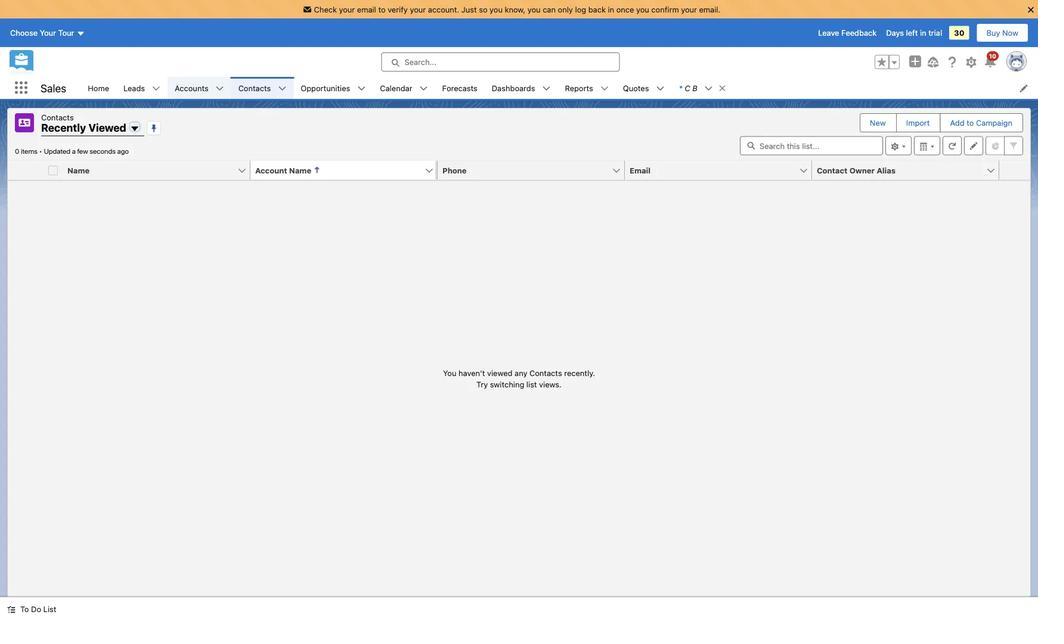 Task type: describe. For each thing, give the bounding box(es) containing it.
account
[[255, 166, 287, 175]]

10 button
[[984, 51, 999, 69]]

reports list item
[[558, 77, 616, 99]]

10
[[990, 53, 997, 59]]

calendar list item
[[373, 77, 435, 99]]

owner
[[850, 166, 875, 175]]

action element
[[1000, 161, 1031, 180]]

so
[[479, 5, 488, 14]]

reports link
[[558, 77, 601, 99]]

quotes list item
[[616, 77, 672, 99]]

b
[[693, 84, 698, 92]]

log
[[575, 5, 587, 14]]

buy
[[987, 28, 1001, 37]]

text default image for calendar
[[420, 84, 428, 93]]

leads list item
[[116, 77, 168, 99]]

know,
[[505, 5, 526, 14]]

back
[[589, 5, 606, 14]]

to do list button
[[0, 598, 63, 622]]

import button
[[897, 114, 940, 132]]

0 vertical spatial in
[[608, 5, 615, 14]]

buy now
[[987, 28, 1019, 37]]

email element
[[625, 161, 820, 180]]

check
[[314, 5, 337, 14]]

campaign
[[977, 118, 1013, 127]]

recently
[[41, 121, 86, 134]]

name element
[[63, 161, 258, 180]]

add
[[951, 118, 965, 127]]

account name element
[[251, 161, 445, 180]]

1 you from the left
[[490, 5, 503, 14]]

email
[[630, 166, 651, 175]]

Search Recently Viewed list view. search field
[[740, 136, 884, 155]]

contact owner alias button
[[813, 161, 987, 180]]

viewed
[[488, 369, 513, 378]]

once
[[617, 5, 634, 14]]

haven't
[[459, 369, 485, 378]]

you
[[443, 369, 457, 378]]

1 your from the left
[[339, 5, 355, 14]]

to
[[20, 605, 29, 614]]

3 your from the left
[[682, 5, 698, 14]]

reports
[[565, 84, 594, 92]]

to inside button
[[967, 118, 975, 127]]

1 text default image from the left
[[719, 84, 727, 93]]

* c b
[[679, 84, 698, 92]]

none search field inside recently viewed|contacts|list view element
[[740, 136, 884, 155]]

items
[[21, 147, 38, 155]]

0 horizontal spatial contacts
[[41, 113, 74, 122]]

contact owner alias element
[[813, 161, 1007, 180]]

contacts inside you haven't viewed any contacts recently. try switching list views.
[[530, 369, 562, 378]]

30
[[955, 28, 965, 37]]

just
[[462, 5, 477, 14]]

dashboards
[[492, 84, 536, 92]]

forecasts
[[442, 84, 478, 92]]

add to campaign button
[[941, 114, 1023, 132]]

contact
[[817, 166, 848, 175]]

text default image for opportunities
[[358, 84, 366, 93]]

text default image for dashboards
[[543, 84, 551, 93]]

leads link
[[116, 77, 152, 99]]

dashboards link
[[485, 77, 543, 99]]

text default image for reports
[[601, 84, 609, 93]]

status containing you haven't viewed any contacts recently.
[[443, 367, 595, 391]]

name inside 'button'
[[289, 166, 312, 175]]

action image
[[1000, 161, 1031, 180]]

accounts list item
[[168, 77, 231, 99]]

opportunities link
[[294, 77, 358, 99]]

account.
[[428, 5, 460, 14]]

phone element
[[438, 161, 632, 180]]

any
[[515, 369, 528, 378]]

opportunities
[[301, 84, 350, 92]]

leads
[[124, 84, 145, 92]]

now
[[1003, 28, 1019, 37]]

can
[[543, 5, 556, 14]]

verify
[[388, 5, 408, 14]]

leave
[[819, 28, 840, 37]]

sales
[[41, 82, 66, 94]]

left
[[907, 28, 919, 37]]

dashboards list item
[[485, 77, 558, 99]]

new button
[[861, 114, 896, 132]]

text default image for accounts
[[216, 84, 224, 93]]

account name
[[255, 166, 312, 175]]

only
[[558, 5, 573, 14]]

email button
[[625, 161, 800, 180]]

buy now button
[[977, 23, 1029, 42]]

choose
[[10, 28, 38, 37]]

few
[[77, 147, 88, 155]]

you haven't viewed any contacts recently. try switching list views.
[[443, 369, 595, 389]]

opportunities list item
[[294, 77, 373, 99]]

quotes
[[623, 84, 649, 92]]

search... button
[[382, 53, 620, 72]]

phone
[[443, 166, 467, 175]]

3 you from the left
[[637, 5, 650, 14]]

cell inside recently viewed|contacts|list view element
[[44, 161, 63, 180]]



Task type: locate. For each thing, give the bounding box(es) containing it.
2 vertical spatial contacts
[[530, 369, 562, 378]]

name button
[[63, 161, 237, 180]]

recently.
[[565, 369, 595, 378]]

days left in trial
[[887, 28, 943, 37]]

text default image inside accounts list item
[[216, 84, 224, 93]]

2 horizontal spatial your
[[682, 5, 698, 14]]

list containing home
[[81, 77, 1039, 99]]

0 horizontal spatial to
[[379, 5, 386, 14]]

forecasts link
[[435, 77, 485, 99]]

email.
[[700, 5, 721, 14]]

text default image inside "dashboards" list item
[[543, 84, 551, 93]]

0 items • updated a few seconds ago
[[15, 147, 129, 155]]

trial
[[929, 28, 943, 37]]

leave feedback link
[[819, 28, 877, 37]]

1 horizontal spatial to
[[967, 118, 975, 127]]

text default image inside opportunities list item
[[358, 84, 366, 93]]

email
[[357, 5, 376, 14]]

to right add
[[967, 118, 975, 127]]

6 text default image from the left
[[543, 84, 551, 93]]

text default image inside leads list item
[[152, 84, 161, 93]]

text default image left to
[[7, 606, 16, 614]]

confirm
[[652, 5, 679, 14]]

search...
[[405, 58, 437, 67]]

1 horizontal spatial name
[[289, 166, 312, 175]]

status
[[443, 367, 595, 391]]

c
[[685, 84, 691, 92]]

viewed
[[89, 121, 126, 134]]

alias
[[877, 166, 896, 175]]

contacts link
[[231, 77, 278, 99]]

text default image for leads
[[152, 84, 161, 93]]

1 name from the left
[[67, 166, 90, 175]]

contacts list item
[[231, 77, 294, 99]]

your left email.
[[682, 5, 698, 14]]

recently viewed|contacts|list view element
[[7, 108, 1032, 598]]

None search field
[[740, 136, 884, 155]]

text default image down the search...
[[420, 84, 428, 93]]

calendar
[[380, 84, 413, 92]]

text default image inside contacts list item
[[278, 84, 287, 93]]

leave feedback
[[819, 28, 877, 37]]

choose your tour
[[10, 28, 74, 37]]

name down few
[[67, 166, 90, 175]]

days
[[887, 28, 905, 37]]

you right 'once'
[[637, 5, 650, 14]]

add to campaign
[[951, 118, 1013, 127]]

new
[[870, 118, 887, 127]]

name right account
[[289, 166, 312, 175]]

2 your from the left
[[410, 5, 426, 14]]

to
[[379, 5, 386, 14], [967, 118, 975, 127]]

1 vertical spatial in
[[921, 28, 927, 37]]

import
[[907, 118, 931, 127]]

•
[[39, 147, 42, 155]]

feedback
[[842, 28, 877, 37]]

text default image for contacts
[[278, 84, 287, 93]]

home
[[88, 84, 109, 92]]

in right the left
[[921, 28, 927, 37]]

accounts
[[175, 84, 209, 92]]

you
[[490, 5, 503, 14], [528, 5, 541, 14], [637, 5, 650, 14]]

1 horizontal spatial in
[[921, 28, 927, 37]]

choose your tour button
[[10, 23, 86, 42]]

2 name from the left
[[289, 166, 312, 175]]

home link
[[81, 77, 116, 99]]

0 vertical spatial to
[[379, 5, 386, 14]]

3 text default image from the left
[[216, 84, 224, 93]]

contacts inside "link"
[[238, 84, 271, 92]]

2 horizontal spatial contacts
[[530, 369, 562, 378]]

contacts right accounts list item on the top left
[[238, 84, 271, 92]]

your
[[339, 5, 355, 14], [410, 5, 426, 14], [682, 5, 698, 14]]

try
[[477, 380, 488, 389]]

ago
[[117, 147, 129, 155]]

a
[[72, 147, 76, 155]]

recently viewed status
[[15, 147, 44, 155]]

quotes link
[[616, 77, 657, 99]]

accounts link
[[168, 77, 216, 99]]

contacts image
[[15, 113, 34, 132]]

your
[[40, 28, 56, 37]]

contact owner alias
[[817, 166, 896, 175]]

*
[[679, 84, 683, 92]]

contacts up "views."
[[530, 369, 562, 378]]

cell
[[44, 161, 63, 180]]

list
[[527, 380, 537, 389]]

contacts
[[238, 84, 271, 92], [41, 113, 74, 122], [530, 369, 562, 378]]

text default image
[[719, 84, 727, 93], [152, 84, 161, 93], [216, 84, 224, 93], [278, 84, 287, 93], [358, 84, 366, 93], [543, 84, 551, 93], [601, 84, 609, 93], [705, 84, 713, 93]]

list item containing *
[[672, 77, 733, 99]]

1 horizontal spatial text default image
[[420, 84, 428, 93]]

do
[[31, 605, 41, 614]]

text default image inside calendar list item
[[420, 84, 428, 93]]

you right so
[[490, 5, 503, 14]]

0 horizontal spatial text default image
[[7, 606, 16, 614]]

recently viewed
[[41, 121, 126, 134]]

5 text default image from the left
[[358, 84, 366, 93]]

calendar link
[[373, 77, 420, 99]]

2 you from the left
[[528, 5, 541, 14]]

2 horizontal spatial you
[[637, 5, 650, 14]]

7 text default image from the left
[[601, 84, 609, 93]]

your right the verify
[[410, 5, 426, 14]]

name
[[67, 166, 90, 175], [289, 166, 312, 175]]

group
[[875, 55, 900, 69]]

text default image inside quotes list item
[[657, 84, 665, 93]]

4 text default image from the left
[[278, 84, 287, 93]]

phone button
[[438, 161, 612, 180]]

0 horizontal spatial name
[[67, 166, 90, 175]]

2 text default image from the left
[[152, 84, 161, 93]]

tour
[[58, 28, 74, 37]]

0 vertical spatial contacts
[[238, 84, 271, 92]]

0 horizontal spatial you
[[490, 5, 503, 14]]

text default image inside reports list item
[[601, 84, 609, 93]]

text default image inside to do list button
[[7, 606, 16, 614]]

to do list
[[20, 605, 56, 614]]

1 horizontal spatial your
[[410, 5, 426, 14]]

1 vertical spatial to
[[967, 118, 975, 127]]

list item
[[672, 77, 733, 99]]

name inside button
[[67, 166, 90, 175]]

seconds
[[90, 147, 116, 155]]

1 vertical spatial contacts
[[41, 113, 74, 122]]

to right email
[[379, 5, 386, 14]]

text default image left *
[[657, 84, 665, 93]]

1 horizontal spatial you
[[528, 5, 541, 14]]

text default image
[[420, 84, 428, 93], [657, 84, 665, 93], [7, 606, 16, 614]]

0
[[15, 147, 19, 155]]

in
[[608, 5, 615, 14], [921, 28, 927, 37]]

check your email to verify your account. just so you know, you can only log back in once you confirm your email.
[[314, 5, 721, 14]]

item number element
[[8, 161, 44, 180]]

2 horizontal spatial text default image
[[657, 84, 665, 93]]

in right back
[[608, 5, 615, 14]]

contacts down sales
[[41, 113, 74, 122]]

account name button
[[251, 161, 425, 180]]

updated
[[44, 147, 70, 155]]

list
[[43, 605, 56, 614]]

0 horizontal spatial in
[[608, 5, 615, 14]]

list
[[81, 77, 1039, 99]]

text default image for quotes
[[657, 84, 665, 93]]

you left the can on the top right of the page
[[528, 5, 541, 14]]

item number image
[[8, 161, 44, 180]]

0 horizontal spatial your
[[339, 5, 355, 14]]

views.
[[539, 380, 562, 389]]

8 text default image from the left
[[705, 84, 713, 93]]

1 horizontal spatial contacts
[[238, 84, 271, 92]]

your left email
[[339, 5, 355, 14]]

switching
[[490, 380, 525, 389]]



Task type: vqa. For each thing, say whether or not it's contained in the screenshot.
a
yes



